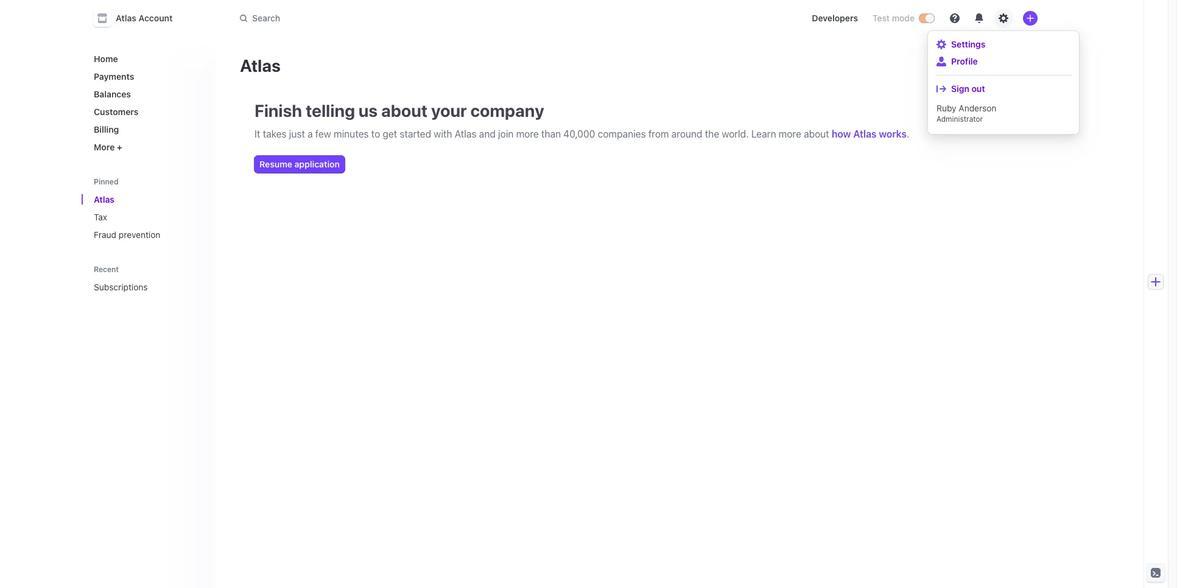 Task type: vqa. For each thing, say whether or not it's contained in the screenshot.
Shortcuts element
no



Task type: describe. For each thing, give the bounding box(es) containing it.
join
[[498, 128, 514, 139]]

account
[[139, 13, 173, 23]]

more
[[94, 142, 115, 152]]

atlas inside atlas link
[[94, 194, 114, 205]]

fraud prevention
[[94, 230, 160, 240]]

subscriptions
[[94, 282, 148, 292]]

world.
[[722, 128, 749, 139]]

test
[[873, 13, 890, 23]]

fraud
[[94, 230, 116, 240]]

recent
[[94, 265, 119, 274]]

2 more from the left
[[779, 128, 801, 139]]

pinned element
[[89, 189, 206, 245]]

tax
[[94, 212, 107, 222]]

notifications image
[[974, 13, 984, 23]]

atlas inside atlas account button
[[116, 13, 136, 23]]

core navigation links element
[[89, 49, 206, 157]]

ruby
[[937, 103, 956, 113]]

subscriptions link
[[89, 277, 189, 297]]

it
[[255, 128, 260, 139]]

from
[[648, 128, 669, 139]]

get
[[383, 128, 397, 139]]

settings
[[951, 39, 986, 49]]

few
[[315, 128, 331, 139]]

your
[[431, 100, 467, 121]]

pinned navigation links element
[[89, 172, 208, 245]]

profile link
[[937, 55, 1071, 68]]

developers link
[[807, 9, 863, 28]]

to
[[371, 128, 380, 139]]

customers link
[[89, 102, 206, 122]]

how atlas works link
[[832, 128, 907, 139]]

menu containing settings
[[931, 33, 1077, 132]]

40,000
[[563, 128, 595, 139]]

takes
[[263, 128, 287, 139]]

atlas left and
[[455, 128, 477, 139]]

finish
[[255, 100, 302, 121]]

help image
[[950, 13, 960, 23]]

payments link
[[89, 66, 206, 86]]

and
[[479, 128, 496, 139]]

pinned
[[94, 177, 119, 186]]

0 vertical spatial about
[[381, 100, 428, 121]]

prevention
[[119, 230, 160, 240]]

company
[[470, 100, 544, 121]]

billing link
[[89, 119, 206, 139]]

out
[[972, 83, 985, 94]]

atlas down search
[[240, 55, 281, 76]]

ruby anderson administrator
[[937, 103, 997, 124]]

atlas account button
[[94, 10, 185, 27]]

recent navigation links element
[[82, 259, 216, 297]]

sign out
[[951, 83, 985, 94]]

atlas link
[[89, 189, 206, 209]]

resume application
[[259, 159, 340, 169]]

search
[[252, 13, 280, 23]]

resume
[[259, 159, 292, 169]]



Task type: locate. For each thing, give the bounding box(es) containing it.
more right the join
[[516, 128, 539, 139]]

0 horizontal spatial about
[[381, 100, 428, 121]]

companies
[[598, 128, 646, 139]]

profile
[[951, 56, 978, 66]]

test mode
[[873, 13, 915, 23]]

sign
[[951, 83, 969, 94]]

the
[[705, 128, 719, 139]]

just
[[289, 128, 305, 139]]

developers
[[812, 13, 858, 23]]

more right learn
[[779, 128, 801, 139]]

atlas right how in the right top of the page
[[853, 128, 877, 139]]

sign out menu item
[[933, 80, 1074, 97]]

a
[[308, 128, 313, 139]]

atlas
[[116, 13, 136, 23], [240, 55, 281, 76], [455, 128, 477, 139], [853, 128, 877, 139], [94, 194, 114, 205]]

atlas left account
[[116, 13, 136, 23]]

Search search field
[[233, 7, 576, 30]]

administrator
[[937, 114, 983, 124]]

1 vertical spatial about
[[804, 128, 829, 139]]

how
[[832, 128, 851, 139]]

anderson
[[959, 103, 997, 113]]

settings link
[[937, 38, 1071, 51]]

about left how in the right top of the page
[[804, 128, 829, 139]]

+
[[117, 142, 122, 152]]

more
[[516, 128, 539, 139], [779, 128, 801, 139]]

atlas down pinned
[[94, 194, 114, 205]]

us
[[359, 100, 378, 121]]

balances
[[94, 89, 131, 99]]

customers
[[94, 107, 139, 117]]

1 horizontal spatial more
[[779, 128, 801, 139]]

finish telling us about your company
[[255, 100, 544, 121]]

than
[[541, 128, 561, 139]]

around
[[672, 128, 702, 139]]

minutes
[[334, 128, 369, 139]]

telling
[[306, 100, 355, 121]]

about up started
[[381, 100, 428, 121]]

mode
[[892, 13, 915, 23]]

about
[[381, 100, 428, 121], [804, 128, 829, 139]]

1 horizontal spatial about
[[804, 128, 829, 139]]

home
[[94, 54, 118, 64]]

learn
[[751, 128, 776, 139]]

atlas account
[[116, 13, 173, 23]]

resume application link
[[255, 156, 345, 173]]

Search text field
[[233, 7, 576, 30]]

started
[[400, 128, 431, 139]]

fraud prevention link
[[89, 225, 206, 245]]

menu
[[931, 33, 1077, 132]]

tax link
[[89, 207, 206, 227]]

payments
[[94, 71, 134, 82]]

with
[[434, 128, 452, 139]]

.
[[907, 128, 909, 139]]

billing
[[94, 124, 119, 135]]

home link
[[89, 49, 206, 69]]

works
[[879, 128, 907, 139]]

it takes just a few minutes to get started with atlas and join more than 40,000 companies from around the world. learn more about how atlas works .
[[255, 128, 909, 139]]

settings image
[[999, 13, 1008, 23]]

more +
[[94, 142, 122, 152]]

0 horizontal spatial more
[[516, 128, 539, 139]]

application
[[294, 159, 340, 169]]

1 more from the left
[[516, 128, 539, 139]]

balances link
[[89, 84, 206, 104]]



